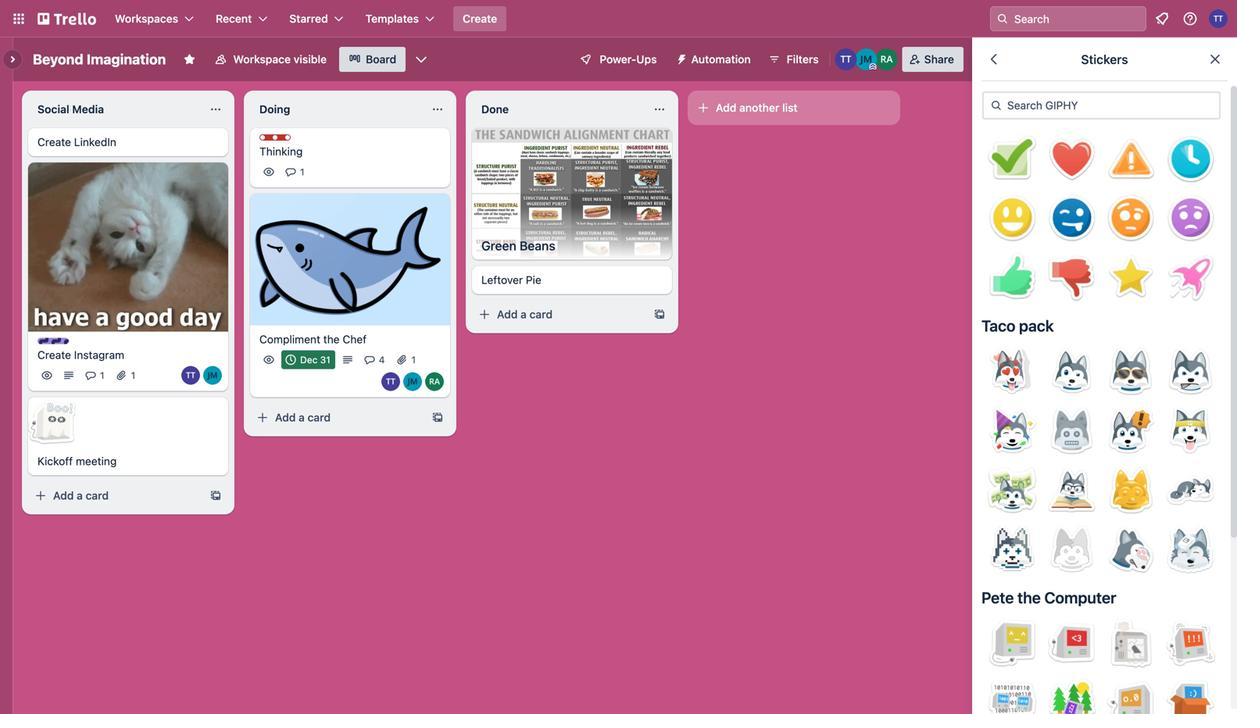 Task type: vqa. For each thing, say whether or not it's contained in the screenshot.
topmost the Add a card Button
yes



Task type: describe. For each thing, give the bounding box(es) containing it.
compliment the chef link
[[260, 332, 441, 347]]

create instagram link
[[38, 348, 219, 363]]

green
[[481, 239, 517, 253]]

workspace visible
[[233, 53, 327, 66]]

templates
[[366, 12, 419, 25]]

create for create
[[463, 12, 497, 25]]

1 down create instagram link at the left of the page
[[131, 370, 135, 381]]

kickoff meeting link
[[38, 454, 219, 470]]

workspace visible button
[[205, 47, 336, 72]]

add a card for done
[[497, 308, 553, 321]]

filters button
[[763, 47, 824, 72]]

add a card button for doing
[[250, 405, 425, 430]]

pie
[[526, 274, 541, 287]]

Social Media text field
[[28, 97, 200, 122]]

ruby anderson (rubyanderson7) image
[[425, 372, 444, 391]]

add for social media
[[53, 489, 74, 502]]

terry turtle (terryturtle) image
[[835, 48, 857, 70]]

add for done
[[497, 308, 518, 321]]

beans
[[520, 239, 555, 253]]

back to home image
[[38, 6, 96, 31]]

leftover pie
[[481, 274, 541, 287]]

imagination
[[87, 51, 166, 68]]

share button
[[903, 47, 964, 72]]

color: bold red, title: "thoughts" element
[[260, 134, 318, 146]]

create for create linkedin
[[38, 136, 71, 149]]

create button
[[453, 6, 507, 31]]

beyond imagination
[[33, 51, 166, 68]]

a for doing
[[299, 411, 305, 424]]

jeremy miller (jeremymiller198) image for ruby anderson (rubyanderson7) image
[[856, 48, 878, 70]]

recent button
[[206, 6, 277, 31]]

starred
[[289, 12, 328, 25]]

card for social media
[[86, 489, 109, 502]]

card for done
[[530, 308, 553, 321]]

share
[[924, 53, 954, 66]]

add a card for doing
[[275, 411, 331, 424]]

board
[[366, 53, 396, 66]]

color: purple, title: none image
[[38, 338, 69, 344]]

jeremy miller (jeremymiller198) image for ruby anderson (rubyanderson7) icon
[[403, 372, 422, 391]]

Search field
[[990, 6, 1147, 31]]

social media
[[38, 103, 104, 116]]

1 down instagram
[[100, 370, 104, 381]]

media
[[72, 103, 104, 116]]

star or unstar board image
[[183, 53, 196, 66]]

green beans link
[[472, 232, 672, 260]]

Dec 31 checkbox
[[281, 351, 335, 369]]

Doing text field
[[250, 97, 422, 122]]

power-ups button
[[569, 47, 666, 72]]

computer
[[1045, 589, 1117, 607]]

leftover
[[481, 274, 523, 287]]

green beans
[[481, 239, 555, 253]]

workspaces
[[115, 12, 178, 25]]

ruby anderson (rubyanderson7) image
[[876, 48, 898, 70]]

linkedin
[[74, 136, 116, 149]]

customize views image
[[414, 52, 429, 67]]

this member is an admin of this board. image
[[870, 63, 877, 70]]

Search GIPHY text field
[[983, 91, 1221, 120]]

open information menu image
[[1183, 11, 1198, 27]]

list
[[782, 101, 798, 114]]

a for done
[[521, 308, 527, 321]]

add a card button for done
[[472, 302, 647, 327]]

31
[[320, 354, 330, 365]]

compliment the chef
[[260, 333, 367, 346]]

another
[[740, 101, 780, 114]]

ups
[[636, 53, 657, 66]]

primary element
[[0, 0, 1237, 38]]

4
[[379, 354, 385, 365]]

power-
[[600, 53, 636, 66]]



Task type: locate. For each thing, give the bounding box(es) containing it.
terry turtle (terryturtle) image inside primary 'element'
[[1209, 9, 1228, 28]]

2 vertical spatial add a card button
[[28, 484, 203, 509]]

0 horizontal spatial add a card button
[[28, 484, 203, 509]]

sm image
[[670, 47, 691, 69], [989, 98, 1004, 113]]

search image
[[997, 13, 1009, 25]]

power-ups
[[600, 53, 657, 66]]

1 horizontal spatial add a card
[[275, 411, 331, 424]]

1 vertical spatial card
[[308, 411, 331, 424]]

1 horizontal spatial jeremy miller (jeremymiller198) image
[[403, 372, 422, 391]]

1 right 4 at the left
[[412, 354, 416, 365]]

create from template… image
[[431, 412, 444, 424], [209, 490, 222, 502]]

automation button
[[670, 47, 760, 72]]

0 horizontal spatial the
[[323, 333, 340, 346]]

automation
[[691, 53, 751, 66]]

1
[[300, 166, 304, 177], [412, 354, 416, 365], [100, 370, 104, 381], [131, 370, 135, 381]]

add a card button down kickoff meeting 'link' in the bottom left of the page
[[28, 484, 203, 509]]

jeremy miller (jeremymiller198) image
[[856, 48, 878, 70], [203, 366, 222, 385], [403, 372, 422, 391]]

0 horizontal spatial add a card
[[53, 489, 109, 502]]

1 horizontal spatial sm image
[[989, 98, 1004, 113]]

visible
[[294, 53, 327, 66]]

pete ghost image
[[27, 398, 77, 448]]

add another list button
[[688, 91, 900, 125]]

board link
[[339, 47, 406, 72]]

0 vertical spatial a
[[521, 308, 527, 321]]

add a card down dec 31 checkbox
[[275, 411, 331, 424]]

taco
[[982, 317, 1016, 335]]

create linkedin link
[[38, 134, 219, 150]]

doing
[[260, 103, 290, 116]]

dec
[[300, 354, 318, 365]]

add down 'kickoff'
[[53, 489, 74, 502]]

terry turtle (terryturtle) image for the leftmost jeremy miller (jeremymiller198) image
[[181, 366, 200, 385]]

2 horizontal spatial add a card
[[497, 308, 553, 321]]

recent
[[216, 12, 252, 25]]

1 vertical spatial the
[[1018, 589, 1041, 607]]

leftover pie link
[[481, 273, 663, 288]]

create from template… image for social media
[[209, 490, 222, 502]]

add down dec 31 checkbox
[[275, 411, 296, 424]]

0 horizontal spatial a
[[77, 489, 83, 502]]

1 vertical spatial add a card
[[275, 411, 331, 424]]

dec 31
[[300, 354, 330, 365]]

a down kickoff meeting on the bottom left of the page
[[77, 489, 83, 502]]

add a card button for social media
[[28, 484, 203, 509]]

create linkedin
[[38, 136, 116, 149]]

add left another
[[716, 101, 737, 114]]

0 vertical spatial the
[[323, 333, 340, 346]]

done
[[481, 103, 509, 116]]

terry turtle (terryturtle) image down 4 at the left
[[381, 372, 400, 391]]

0 horizontal spatial card
[[86, 489, 109, 502]]

0 vertical spatial create
[[463, 12, 497, 25]]

card down the pie
[[530, 308, 553, 321]]

workspace
[[233, 53, 291, 66]]

card
[[530, 308, 553, 321], [308, 411, 331, 424], [86, 489, 109, 502]]

starred button
[[280, 6, 353, 31]]

templates button
[[356, 6, 444, 31]]

a down dec 31 checkbox
[[299, 411, 305, 424]]

2 horizontal spatial jeremy miller (jeremymiller198) image
[[856, 48, 878, 70]]

0 vertical spatial add a card button
[[472, 302, 647, 327]]

terry turtle (terryturtle) image down create instagram link at the left of the page
[[181, 366, 200, 385]]

pete the computer
[[982, 589, 1117, 607]]

card down the dec 31
[[308, 411, 331, 424]]

thoughts thinking
[[260, 135, 318, 158]]

2 horizontal spatial terry turtle (terryturtle) image
[[1209, 9, 1228, 28]]

the for pete
[[1018, 589, 1041, 607]]

2 vertical spatial a
[[77, 489, 83, 502]]

1 vertical spatial create from template… image
[[209, 490, 222, 502]]

add a card button
[[472, 302, 647, 327], [250, 405, 425, 430], [28, 484, 203, 509]]

the
[[323, 333, 340, 346], [1018, 589, 1041, 607]]

a
[[521, 308, 527, 321], [299, 411, 305, 424], [77, 489, 83, 502]]

pack
[[1019, 317, 1054, 335]]

add a card button down 31
[[250, 405, 425, 430]]

0 notifications image
[[1153, 9, 1172, 28]]

terry turtle (terryturtle) image for jeremy miller (jeremymiller198) image corresponding to ruby anderson (rubyanderson7) icon
[[381, 372, 400, 391]]

1 horizontal spatial terry turtle (terryturtle) image
[[381, 372, 400, 391]]

card for doing
[[308, 411, 331, 424]]

thinking link
[[260, 144, 441, 159]]

the for compliment
[[323, 333, 340, 346]]

pete
[[982, 589, 1014, 607]]

kickoff meeting
[[38, 455, 117, 468]]

the right pete
[[1018, 589, 1041, 607]]

create from template… image
[[653, 308, 666, 321]]

2 vertical spatial card
[[86, 489, 109, 502]]

beyond
[[33, 51, 83, 68]]

add
[[716, 101, 737, 114], [497, 308, 518, 321], [275, 411, 296, 424], [53, 489, 74, 502]]

1 horizontal spatial card
[[308, 411, 331, 424]]

filters
[[787, 53, 819, 66]]

0 vertical spatial sm image
[[670, 47, 691, 69]]

a down the pie
[[521, 308, 527, 321]]

add a card down kickoff meeting on the bottom left of the page
[[53, 489, 109, 502]]

terry turtle (terryturtle) image right open information menu image
[[1209, 9, 1228, 28]]

add a card down the pie
[[497, 308, 553, 321]]

the up 31
[[323, 333, 340, 346]]

add another list
[[716, 101, 798, 114]]

2 horizontal spatial a
[[521, 308, 527, 321]]

0 horizontal spatial terry turtle (terryturtle) image
[[181, 366, 200, 385]]

add a card for social media
[[53, 489, 109, 502]]

0 horizontal spatial jeremy miller (jeremymiller198) image
[[203, 366, 222, 385]]

add inside button
[[716, 101, 737, 114]]

Board name text field
[[25, 47, 174, 72]]

1 horizontal spatial create from template… image
[[431, 412, 444, 424]]

create for create instagram
[[38, 349, 71, 362]]

taco pack
[[982, 317, 1054, 335]]

2 vertical spatial create
[[38, 349, 71, 362]]

2 horizontal spatial card
[[530, 308, 553, 321]]

1 horizontal spatial a
[[299, 411, 305, 424]]

meeting
[[76, 455, 117, 468]]

0 horizontal spatial create from template… image
[[209, 490, 222, 502]]

1 horizontal spatial add a card button
[[250, 405, 425, 430]]

create instagram
[[38, 349, 124, 362]]

1 horizontal spatial the
[[1018, 589, 1041, 607]]

add a card button down leftover pie link
[[472, 302, 647, 327]]

2 vertical spatial add a card
[[53, 489, 109, 502]]

Done text field
[[472, 97, 644, 122]]

1 vertical spatial a
[[299, 411, 305, 424]]

1 vertical spatial add a card button
[[250, 405, 425, 430]]

compliment
[[260, 333, 320, 346]]

0 vertical spatial add a card
[[497, 308, 553, 321]]

0 vertical spatial card
[[530, 308, 553, 321]]

social
[[38, 103, 69, 116]]

chef
[[343, 333, 367, 346]]

stickers
[[1081, 52, 1128, 67]]

instagram
[[74, 349, 124, 362]]

add for doing
[[275, 411, 296, 424]]

1 down thoughts thinking
[[300, 166, 304, 177]]

create inside button
[[463, 12, 497, 25]]

kickoff
[[38, 455, 73, 468]]

2 horizontal spatial add a card button
[[472, 302, 647, 327]]

1 vertical spatial create
[[38, 136, 71, 149]]

a for social media
[[77, 489, 83, 502]]

add a card
[[497, 308, 553, 321], [275, 411, 331, 424], [53, 489, 109, 502]]

create from template… image for doing
[[431, 412, 444, 424]]

thoughts
[[275, 135, 318, 146]]

workspaces button
[[106, 6, 203, 31]]

0 vertical spatial create from template… image
[[431, 412, 444, 424]]

thinking
[[260, 145, 303, 158]]

1 vertical spatial sm image
[[989, 98, 1004, 113]]

sm image inside automation button
[[670, 47, 691, 69]]

0 horizontal spatial sm image
[[670, 47, 691, 69]]

create
[[463, 12, 497, 25], [38, 136, 71, 149], [38, 349, 71, 362]]

add down leftover pie
[[497, 308, 518, 321]]

terry turtle (terryturtle) image
[[1209, 9, 1228, 28], [181, 366, 200, 385], [381, 372, 400, 391]]

card down meeting
[[86, 489, 109, 502]]



